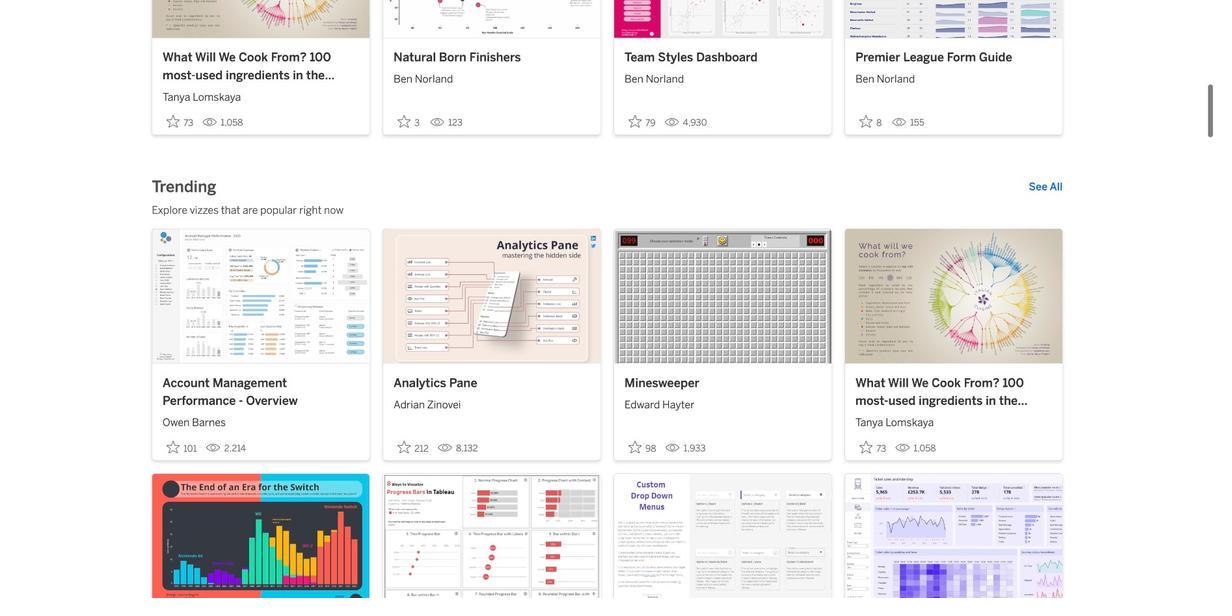 Task type: vqa. For each thing, say whether or not it's contained in the screenshot.
leftmost Add Favorite image
yes



Task type: locate. For each thing, give the bounding box(es) containing it.
add favorite image
[[629, 115, 642, 128], [860, 115, 873, 128], [167, 441, 180, 454], [398, 441, 411, 454], [629, 441, 642, 454]]

add favorite image
[[167, 115, 180, 128], [398, 115, 411, 128], [860, 441, 873, 454]]

Add Favorite button
[[163, 111, 197, 132], [394, 111, 425, 132], [625, 111, 660, 132], [856, 111, 887, 132], [163, 437, 201, 458], [394, 437, 433, 458], [625, 437, 660, 458], [856, 437, 891, 458]]

workbook thumbnail image
[[152, 0, 370, 38], [383, 0, 601, 38], [614, 0, 832, 38], [845, 0, 1063, 38], [152, 229, 370, 364], [383, 229, 601, 364], [614, 229, 832, 364], [845, 229, 1063, 364], [152, 475, 370, 599], [383, 475, 601, 599], [614, 475, 832, 599], [845, 475, 1063, 599]]

trending heading
[[152, 177, 216, 198]]



Task type: describe. For each thing, give the bounding box(es) containing it.
explore vizzes that are popular right now element
[[152, 203, 1063, 218]]

1 horizontal spatial add favorite image
[[398, 115, 411, 128]]

see all trending element
[[1029, 179, 1063, 195]]

0 horizontal spatial add favorite image
[[167, 115, 180, 128]]

2 horizontal spatial add favorite image
[[860, 441, 873, 454]]



